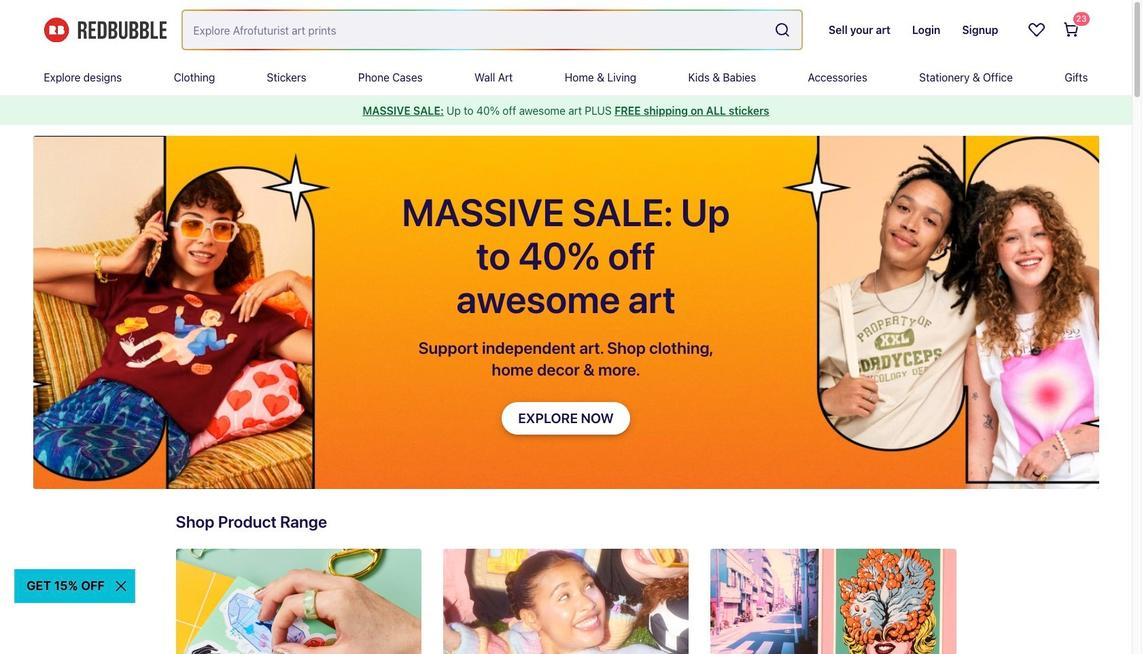 Task type: locate. For each thing, give the bounding box(es) containing it.
2 menu item from the left
[[174, 60, 215, 95]]

menu item
[[44, 60, 122, 95], [174, 60, 215, 95], [267, 60, 306, 95], [358, 60, 423, 95], [474, 60, 513, 95], [565, 60, 636, 95], [688, 60, 756, 95], [808, 60, 867, 95], [919, 60, 1013, 95], [1065, 60, 1088, 95]]

4 menu item from the left
[[358, 60, 423, 95]]

3 menu item from the left
[[267, 60, 306, 95]]

6 menu item from the left
[[565, 60, 636, 95]]

8 menu item from the left
[[808, 60, 867, 95]]

shop t-shirts image
[[443, 549, 689, 655]]

7 menu item from the left
[[688, 60, 756, 95]]

9 menu item from the left
[[919, 60, 1013, 95]]

None field
[[183, 11, 801, 49]]

shop stickers image
[[176, 549, 421, 655]]

menu bar
[[44, 60, 1088, 95]]

Search term search field
[[183, 11, 769, 49]]

10 menu item from the left
[[1065, 60, 1088, 95]]

5 menu item from the left
[[474, 60, 513, 95]]

1 menu item from the left
[[44, 60, 122, 95]]



Task type: vqa. For each thing, say whether or not it's contained in the screenshot.
Shop T-Shirts Image
yes



